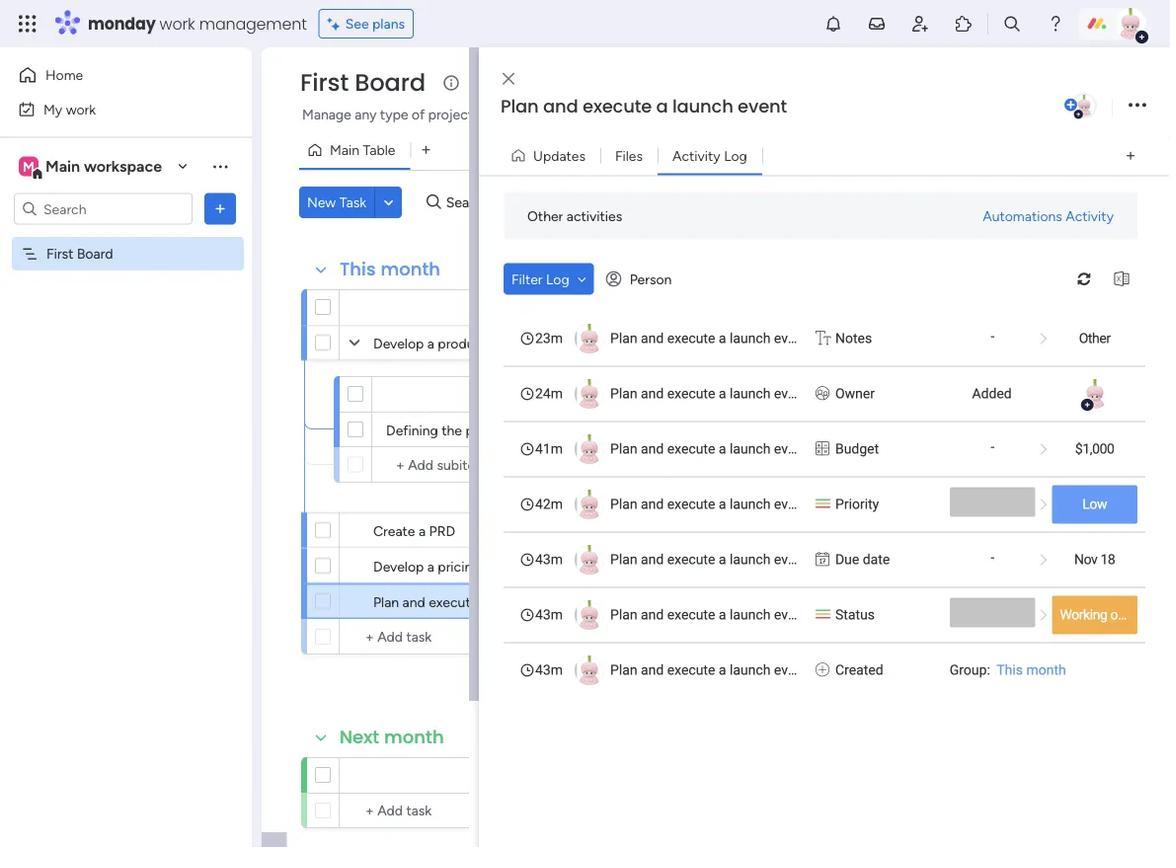 Task type: describe. For each thing, give the bounding box(es) containing it.
plan and execute a launch event for due date
[[611, 552, 808, 568]]

filter
[[512, 271, 543, 288]]

the
[[442, 422, 462, 439]]

see
[[346, 15, 369, 32]]

First Board field
[[295, 66, 431, 99]]

activity log
[[673, 147, 748, 164]]

added
[[973, 386, 1013, 402]]

month for this month
[[381, 257, 441, 282]]

launch for owner
[[730, 386, 771, 402]]

updates
[[534, 147, 586, 164]]

nov 18
[[1075, 552, 1116, 568]]

inbox image
[[868, 14, 887, 34]]

m
[[23, 158, 35, 175]]

person button
[[598, 263, 684, 295]]

plan for priority
[[611, 497, 638, 513]]

next
[[340, 725, 380, 750]]

plans
[[373, 15, 405, 32]]

create
[[374, 523, 415, 540]]

and inside button
[[658, 106, 681, 123]]

plan for budget
[[611, 441, 638, 457]]

dapulse plus image
[[816, 661, 830, 681]]

keep
[[684, 106, 714, 123]]

nov
[[1075, 552, 1098, 568]]

notes
[[836, 331, 873, 347]]

it
[[1129, 607, 1136, 623]]

plan and execute a launch event inside field
[[501, 94, 788, 119]]

1 horizontal spatial add view image
[[1127, 148, 1135, 163]]

monday
[[88, 12, 156, 35]]

launch for budget
[[730, 441, 771, 457]]

23m
[[536, 331, 563, 347]]

plan and execute a launch event for created
[[611, 663, 808, 679]]

automations activity button
[[975, 200, 1122, 232]]

manage any type of project. assign owners, set timelines and keep track of where your project stands.
[[302, 106, 933, 123]]

and inside field
[[543, 94, 579, 119]]

features,
[[567, 422, 621, 439]]

1 vertical spatial this
[[997, 663, 1024, 679]]

1 vertical spatial options image
[[210, 199, 230, 219]]

Plan and execute a launch event field
[[496, 94, 1061, 120]]

your
[[810, 106, 838, 123]]

new task button
[[299, 187, 375, 218]]

product
[[438, 335, 487, 352]]

created
[[836, 663, 884, 679]]

execute for created
[[668, 663, 716, 679]]

log for filter log
[[546, 271, 570, 288]]

plan for due date
[[611, 552, 638, 568]]

working
[[1061, 607, 1108, 623]]

project
[[841, 106, 886, 123]]

log for activity log
[[724, 147, 748, 164]]

search everything image
[[1003, 14, 1023, 34]]

filter log
[[512, 271, 570, 288]]

workspace options image
[[210, 156, 230, 176]]

activity log button
[[658, 140, 763, 171]]

event down "42m"
[[537, 594, 571, 611]]

see plans
[[346, 15, 405, 32]]

manage any type of project. assign owners, set timelines and keep track of where your project stands. button
[[299, 103, 963, 126]]

refresh image
[[1069, 272, 1101, 287]]

filter log button
[[504, 263, 594, 295]]

angle down image
[[384, 195, 394, 210]]

automations activity
[[983, 208, 1115, 224]]

main for main workspace
[[45, 157, 80, 176]]

roadmap
[[491, 335, 546, 352]]

track
[[717, 106, 748, 123]]

0 horizontal spatial add view image
[[422, 143, 430, 157]]

updates button
[[503, 140, 601, 171]]

+ Add task text field
[[350, 799, 504, 823]]

working on it
[[1061, 607, 1136, 623]]

strategy
[[484, 558, 536, 575]]

low
[[1083, 497, 1108, 513]]

home button
[[12, 59, 212, 91]]

monday work management
[[88, 12, 307, 35]]

board inside "list box"
[[77, 246, 113, 262]]

1 horizontal spatial options image
[[1129, 92, 1147, 119]]

on
[[1111, 607, 1126, 623]]

see plans button
[[319, 9, 414, 39]]

group: this month
[[950, 663, 1067, 679]]

export to excel image
[[1107, 272, 1138, 287]]

0 vertical spatial activity
[[673, 147, 721, 164]]

new task
[[307, 194, 367, 211]]

execute for budget
[[668, 441, 716, 457]]

show board description image
[[440, 73, 463, 93]]

plan and execute a launch event for notes
[[611, 331, 808, 347]]

project.
[[429, 106, 476, 123]]

this month
[[340, 257, 441, 282]]

date
[[863, 552, 891, 568]]

help image
[[1046, 14, 1066, 34]]

This month field
[[335, 257, 446, 283]]

pricing
[[438, 558, 481, 575]]

event for budget
[[775, 441, 808, 457]]

owner
[[836, 386, 875, 402]]

18
[[1101, 552, 1116, 568]]

1 horizontal spatial first
[[300, 66, 349, 99]]



Task type: vqa. For each thing, say whether or not it's contained in the screenshot.


Task type: locate. For each thing, give the bounding box(es) containing it.
first board down the search in workspace field
[[46, 246, 113, 262]]

1 vertical spatial first
[[46, 246, 74, 262]]

Search in workspace field
[[42, 198, 165, 220]]

develop left product
[[374, 335, 424, 352]]

main
[[330, 142, 360, 159], [45, 157, 80, 176]]

workspace selection element
[[19, 155, 165, 180]]

1 vertical spatial log
[[546, 271, 570, 288]]

v2 multiple person column image
[[816, 384, 830, 405]]

0 horizontal spatial this
[[340, 257, 376, 282]]

plan and execute a launch event for status
[[611, 607, 808, 623]]

event for owner
[[775, 386, 808, 402]]

main workspace
[[45, 157, 162, 176]]

table
[[363, 142, 396, 159]]

plan for owner
[[611, 386, 638, 402]]

event for notes
[[775, 331, 808, 347]]

work inside button
[[66, 101, 96, 118]]

event left your
[[738, 94, 788, 119]]

0 horizontal spatial other
[[528, 208, 564, 224]]

milestones.
[[651, 422, 721, 439]]

develop for develop a product roadmap
[[374, 335, 424, 352]]

event left status
[[775, 607, 808, 623]]

priority
[[836, 497, 880, 513]]

0 vertical spatial 43m
[[536, 552, 563, 568]]

v2 search image
[[427, 191, 441, 214]]

log
[[724, 147, 748, 164], [546, 271, 570, 288]]

1 vertical spatial 43m
[[536, 607, 563, 623]]

dapulse numbers column image
[[816, 439, 830, 460]]

1 horizontal spatial first board
[[300, 66, 426, 99]]

work right my
[[66, 101, 96, 118]]

0 vertical spatial other
[[528, 208, 564, 224]]

this down task
[[340, 257, 376, 282]]

launch for created
[[730, 663, 771, 679]]

launch for due date
[[730, 552, 771, 568]]

develop a product roadmap
[[374, 335, 546, 352]]

main table button
[[299, 134, 410, 166]]

1 43m from the top
[[536, 552, 563, 568]]

event inside field
[[738, 94, 788, 119]]

work right monday
[[160, 12, 195, 35]]

24m
[[536, 386, 563, 402]]

launch for notes
[[730, 331, 771, 347]]

list box
[[504, 311, 1146, 698]]

any
[[355, 106, 377, 123]]

0 vertical spatial log
[[724, 147, 748, 164]]

month inside field
[[384, 725, 444, 750]]

board down the search in workspace field
[[77, 246, 113, 262]]

group:
[[950, 663, 991, 679]]

43m for due date
[[536, 552, 563, 568]]

workspace image
[[19, 156, 39, 177]]

ruby anderson image
[[1116, 8, 1147, 40]]

management
[[199, 12, 307, 35]]

1 vertical spatial activity
[[1067, 208, 1115, 224]]

and
[[543, 94, 579, 119], [658, 106, 681, 123], [641, 331, 664, 347], [641, 386, 664, 402], [625, 422, 648, 439], [641, 441, 664, 457], [641, 497, 664, 513], [641, 552, 664, 568], [403, 594, 426, 611], [641, 607, 664, 623], [641, 663, 664, 679]]

dapulse addbtn image
[[1065, 99, 1078, 112]]

develop for develop a pricing strategy
[[374, 558, 424, 575]]

first up manage
[[300, 66, 349, 99]]

close image
[[503, 72, 515, 86]]

options image right the dapulse addbtn 'icon'
[[1129, 92, 1147, 119]]

work for my
[[66, 101, 96, 118]]

event left dapulse text column image
[[775, 331, 808, 347]]

work for monday
[[160, 12, 195, 35]]

other down refresh image
[[1080, 331, 1111, 347]]

1 horizontal spatial of
[[752, 106, 765, 123]]

files button
[[601, 140, 658, 171]]

this
[[340, 257, 376, 282], [997, 663, 1024, 679]]

execute inside field
[[583, 94, 652, 119]]

add view image
[[422, 143, 430, 157], [1127, 148, 1135, 163]]

notifications image
[[824, 14, 844, 34]]

0 vertical spatial first
[[300, 66, 349, 99]]

1 horizontal spatial activity
[[1067, 208, 1115, 224]]

of right type
[[412, 106, 425, 123]]

event left dapulse date column image
[[775, 552, 808, 568]]

invite members image
[[911, 14, 931, 34]]

0 vertical spatial month
[[381, 257, 441, 282]]

1 vertical spatial board
[[77, 246, 113, 262]]

a inside field
[[657, 94, 669, 119]]

budget
[[836, 441, 880, 457]]

0 horizontal spatial activity
[[673, 147, 721, 164]]

0 horizontal spatial board
[[77, 246, 113, 262]]

my work
[[43, 101, 96, 118]]

event left dapulse numbers column icon
[[775, 441, 808, 457]]

next month
[[340, 725, 444, 750]]

board
[[355, 66, 426, 99], [77, 246, 113, 262]]

0 horizontal spatial options image
[[210, 199, 230, 219]]

1 horizontal spatial main
[[330, 142, 360, 159]]

43m for status
[[536, 607, 563, 623]]

event for priority
[[775, 497, 808, 513]]

execute for due date
[[668, 552, 716, 568]]

0 horizontal spatial work
[[66, 101, 96, 118]]

first board list box
[[0, 233, 252, 538]]

of
[[412, 106, 425, 123], [752, 106, 765, 123]]

1 of from the left
[[412, 106, 425, 123]]

0 vertical spatial develop
[[374, 335, 424, 352]]

dapulse text column image
[[816, 329, 832, 349]]

stands.
[[889, 106, 933, 123]]

my work button
[[12, 93, 212, 125]]

main inside workspace selection element
[[45, 157, 80, 176]]

set
[[576, 106, 595, 123]]

first board inside "list box"
[[46, 246, 113, 262]]

main inside button
[[330, 142, 360, 159]]

type
[[380, 106, 409, 123]]

1 horizontal spatial board
[[355, 66, 426, 99]]

main left table
[[330, 142, 360, 159]]

automations
[[983, 208, 1063, 224]]

dapulse date column image
[[816, 550, 830, 571]]

first down the search in workspace field
[[46, 246, 74, 262]]

1 vertical spatial develop
[[374, 558, 424, 575]]

event left dapulse plus icon
[[775, 663, 808, 679]]

0 horizontal spatial log
[[546, 271, 570, 288]]

other for other activities
[[528, 208, 564, 224]]

1 vertical spatial other
[[1080, 331, 1111, 347]]

manage
[[302, 106, 352, 123]]

other for other
[[1080, 331, 1111, 347]]

plan for status
[[611, 607, 638, 623]]

develop
[[374, 335, 424, 352], [374, 558, 424, 575]]

launch
[[673, 94, 734, 119], [730, 331, 771, 347], [730, 386, 771, 402], [730, 441, 771, 457], [730, 497, 771, 513], [730, 552, 771, 568], [492, 594, 533, 611], [730, 607, 771, 623], [730, 663, 771, 679]]

work
[[160, 12, 195, 35], [66, 101, 96, 118]]

activity up refresh image
[[1067, 208, 1115, 224]]

board up type
[[355, 66, 426, 99]]

develop down create
[[374, 558, 424, 575]]

2 43m from the top
[[536, 607, 563, 623]]

options image down the workspace options icon
[[210, 199, 230, 219]]

1 horizontal spatial this
[[997, 663, 1024, 679]]

launch for priority
[[730, 497, 771, 513]]

1 horizontal spatial work
[[160, 12, 195, 35]]

other left "activities"
[[528, 208, 564, 224]]

42m
[[536, 497, 563, 513]]

of right track
[[752, 106, 765, 123]]

apps image
[[955, 14, 974, 34]]

0 vertical spatial options image
[[1129, 92, 1147, 119]]

month right next
[[384, 725, 444, 750]]

plan and execute a launch event for priority
[[611, 497, 808, 513]]

first inside "list box"
[[46, 246, 74, 262]]

create a prd
[[374, 523, 456, 540]]

activity down keep
[[673, 147, 721, 164]]

plan and execute a launch event for budget
[[611, 441, 808, 457]]

1 vertical spatial work
[[66, 101, 96, 118]]

files
[[616, 147, 643, 164]]

2 vertical spatial month
[[384, 725, 444, 750]]

plan and execute a launch event for owner
[[611, 386, 808, 402]]

41m
[[536, 441, 563, 457]]

plan for notes
[[611, 331, 638, 347]]

3 43m from the top
[[536, 663, 563, 679]]

option
[[0, 236, 252, 240]]

0 vertical spatial work
[[160, 12, 195, 35]]

defining the product's goals, features, and milestones.
[[386, 422, 721, 439]]

other activities
[[528, 208, 623, 224]]

status
[[836, 607, 875, 623]]

month inside field
[[381, 257, 441, 282]]

launch for status
[[730, 607, 771, 623]]

execute for priority
[[668, 497, 716, 513]]

event left the v2 multiple person column icon
[[775, 386, 808, 402]]

execute for owner
[[668, 386, 716, 402]]

month for next month
[[384, 725, 444, 750]]

execute for status
[[668, 607, 716, 623]]

2 develop from the top
[[374, 558, 424, 575]]

first board
[[300, 66, 426, 99], [46, 246, 113, 262]]

my
[[43, 101, 62, 118]]

first
[[300, 66, 349, 99], [46, 246, 74, 262]]

activities
[[567, 208, 623, 224]]

this inside this month field
[[340, 257, 376, 282]]

plan inside field
[[501, 94, 539, 119]]

home
[[45, 67, 83, 83]]

main for main table
[[330, 142, 360, 159]]

first board up any
[[300, 66, 426, 99]]

event left priority
[[775, 497, 808, 513]]

a
[[657, 94, 669, 119], [719, 331, 727, 347], [428, 335, 435, 352], [719, 386, 727, 402], [719, 441, 727, 457], [719, 497, 727, 513], [419, 523, 426, 540], [719, 552, 727, 568], [428, 558, 435, 575], [482, 594, 489, 611], [719, 607, 727, 623], [719, 663, 727, 679]]

angle down image
[[578, 272, 587, 286]]

prd
[[429, 523, 456, 540]]

develop a pricing strategy
[[374, 558, 536, 575]]

43m for created
[[536, 663, 563, 679]]

other inside list box
[[1080, 331, 1111, 347]]

0 vertical spatial first board
[[300, 66, 426, 99]]

main table
[[330, 142, 396, 159]]

launch inside field
[[673, 94, 734, 119]]

1 vertical spatial first board
[[46, 246, 113, 262]]

log down track
[[724, 147, 748, 164]]

options image
[[1129, 92, 1147, 119], [210, 199, 230, 219]]

goals,
[[528, 422, 564, 439]]

event for status
[[775, 607, 808, 623]]

2 vertical spatial 43m
[[536, 663, 563, 679]]

event for created
[[775, 663, 808, 679]]

due
[[836, 552, 860, 568]]

new
[[307, 194, 336, 211]]

due date
[[836, 552, 891, 568]]

1 vertical spatial month
[[1027, 663, 1067, 679]]

month
[[381, 257, 441, 282], [1027, 663, 1067, 679], [384, 725, 444, 750]]

2 of from the left
[[752, 106, 765, 123]]

log left angle down image
[[546, 271, 570, 288]]

1 horizontal spatial other
[[1080, 331, 1111, 347]]

Next month field
[[335, 725, 449, 751]]

select product image
[[18, 14, 38, 34]]

product's
[[466, 422, 524, 439]]

assign
[[480, 106, 521, 123]]

plan and execute a launch event
[[501, 94, 788, 119], [611, 331, 808, 347], [611, 386, 808, 402], [611, 441, 808, 457], [611, 497, 808, 513], [611, 552, 808, 568], [374, 594, 571, 611], [611, 607, 808, 623], [611, 663, 808, 679]]

$1,000
[[1076, 441, 1115, 457]]

month down 'working'
[[1027, 663, 1067, 679]]

1 develop from the top
[[374, 335, 424, 352]]

43m
[[536, 552, 563, 568], [536, 607, 563, 623], [536, 663, 563, 679]]

0 horizontal spatial main
[[45, 157, 80, 176]]

0 vertical spatial this
[[340, 257, 376, 282]]

plan for created
[[611, 663, 638, 679]]

execute for notes
[[668, 331, 716, 347]]

0 vertical spatial board
[[355, 66, 426, 99]]

0 horizontal spatial first
[[46, 246, 74, 262]]

timelines
[[599, 106, 654, 123]]

activity
[[673, 147, 721, 164], [1067, 208, 1115, 224]]

person
[[630, 271, 672, 288]]

0 horizontal spatial of
[[412, 106, 425, 123]]

1 horizontal spatial log
[[724, 147, 748, 164]]

task
[[340, 194, 367, 211]]

workspace
[[84, 157, 162, 176]]

owners,
[[524, 106, 573, 123]]

list box containing 23m
[[504, 311, 1146, 698]]

event for due date
[[775, 552, 808, 568]]

main right "workspace" "icon"
[[45, 157, 80, 176]]

defining
[[386, 422, 439, 439]]

0 horizontal spatial first board
[[46, 246, 113, 262]]

month down angle down icon
[[381, 257, 441, 282]]

this right the group:
[[997, 663, 1024, 679]]

where
[[768, 106, 807, 123]]



